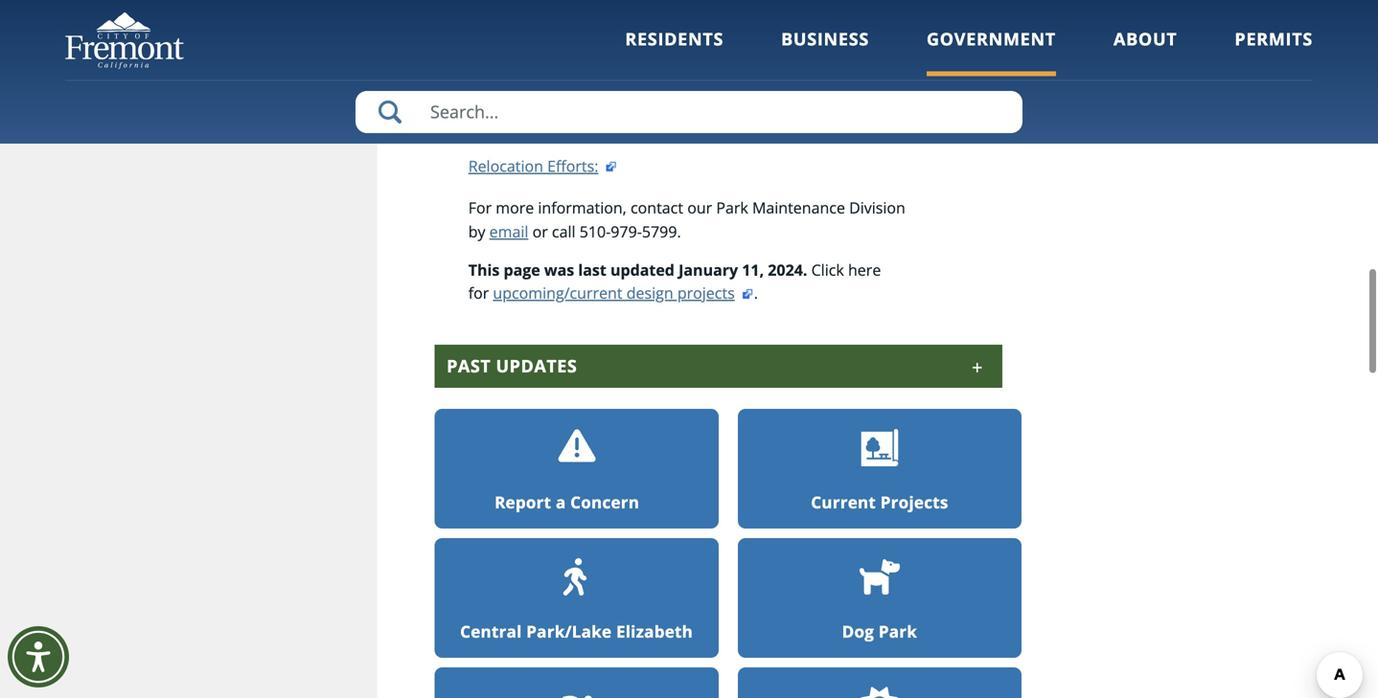 Task type: describe. For each thing, give the bounding box(es) containing it.
construction
[[669, 39, 759, 59]]

relocation
[[469, 156, 544, 176]]

upcoming/current design projects
[[493, 283, 735, 304]]

residents link
[[626, 27, 724, 76]]

begins.
[[763, 39, 814, 59]]

dog park
[[842, 621, 918, 643]]

access.
[[909, 16, 959, 36]]

11,
[[742, 260, 764, 281]]

more
[[469, 79, 506, 100]]

email link
[[490, 222, 529, 242]]

current projects link
[[738, 409, 1022, 529]]

for
[[469, 283, 489, 304]]

call
[[552, 222, 576, 242]]

979-
[[611, 222, 642, 242]]

1 vertical spatial january
[[507, 39, 561, 59]]

division
[[850, 197, 906, 218]]

design
[[627, 283, 674, 304]]

current
[[811, 492, 876, 514]]

park inside for more information, contact our park maintenance division by
[[717, 197, 749, 218]]

park right dog
[[879, 621, 918, 643]]

dog
[[842, 621, 875, 643]]

contact
[[631, 197, 684, 218]]

Search text field
[[356, 91, 1023, 133]]

no
[[837, 16, 858, 36]]

information,
[[538, 197, 627, 218]]

this
[[469, 260, 500, 281]]

park down more
[[469, 117, 501, 138]]

projects
[[881, 492, 949, 514]]

sun image
[[860, 687, 900, 699]]

full
[[633, 16, 658, 36]]

exclamation point in triangle image
[[557, 428, 597, 468]]

report a concern link
[[435, 409, 719, 529]]

information:
[[510, 79, 600, 100]]

by
[[469, 222, 486, 242]]

relocation efforts:
[[469, 156, 599, 176]]

page
[[504, 260, 541, 281]]

permits
[[1235, 27, 1314, 51]]

january 18, 2024: full park closure (section 2). no public access. january 19, 2024: park construction begins.
[[507, 16, 959, 59]]

central
[[460, 621, 522, 643]]

person walking image
[[557, 557, 597, 598]]

18,
[[565, 16, 586, 36]]

park planning:
[[469, 117, 571, 138]]

residents
[[626, 27, 724, 51]]

this page was last updated january 11, 2024.
[[469, 260, 808, 281]]

park inside 'january 18, 2024: full park closure (section 2). no public access. january 19, 2024: park construction begins.'
[[633, 39, 666, 59]]

past updates tab list
[[435, 0, 1003, 388]]

1 2024: from the top
[[590, 16, 629, 36]]

past updates
[[447, 355, 578, 378]]



Task type: locate. For each thing, give the bounding box(es) containing it.
past
[[447, 355, 491, 378]]

efforts:
[[548, 156, 599, 176]]

elizabeth
[[616, 621, 693, 643]]

current projects
[[811, 492, 949, 514]]

2024: right 18,
[[590, 16, 629, 36]]

0 vertical spatial january
[[507, 16, 561, 36]]

19,
[[565, 39, 586, 59]]

government
[[927, 27, 1057, 51]]

park right our
[[717, 197, 749, 218]]

dog park link
[[738, 539, 1022, 659]]

report
[[495, 492, 552, 514]]

here
[[848, 260, 881, 281]]

2 vertical spatial january
[[679, 260, 738, 281]]

park
[[662, 16, 695, 36]]

about link
[[1114, 27, 1178, 76]]

report a concern
[[495, 492, 640, 514]]

projects
[[678, 283, 735, 304]]

park planning: link
[[469, 117, 590, 138]]

dog image
[[860, 560, 900, 595]]

more
[[496, 197, 534, 218]]

click
[[812, 260, 845, 281]]

concern
[[571, 492, 640, 514]]

email or call 510-979-5799.
[[490, 222, 685, 242]]

january left 18,
[[507, 16, 561, 36]]

our
[[688, 197, 713, 218]]

park
[[633, 39, 666, 59], [469, 117, 501, 138], [717, 197, 749, 218], [879, 621, 918, 643]]

public
[[862, 16, 905, 36]]

permits link
[[1235, 27, 1314, 76]]

central park/lake elizabeth link
[[435, 539, 719, 659]]

1 vertical spatial 2024:
[[590, 39, 629, 59]]

click here for
[[469, 260, 881, 304]]

last
[[578, 260, 607, 281]]

2024: right 19,
[[590, 39, 629, 59]]

or
[[533, 222, 548, 242]]

a
[[556, 492, 566, 514]]

2024.
[[768, 260, 808, 281]]

more information:
[[469, 79, 600, 100]]

relocation efforts: link
[[469, 156, 618, 176]]

park down "full"
[[633, 39, 666, 59]]

.
[[754, 283, 758, 304]]

january
[[507, 16, 561, 36], [507, 39, 561, 59], [679, 260, 738, 281]]

510-
[[580, 222, 611, 242]]

upcoming/current
[[493, 283, 623, 304]]

business link
[[781, 27, 870, 76]]

maintenance
[[753, 197, 846, 218]]

for
[[469, 197, 492, 218]]

upcoming/current design projects link
[[493, 283, 754, 304]]

2024:
[[590, 16, 629, 36], [590, 39, 629, 59]]

was
[[544, 260, 575, 281]]

park/lake
[[527, 621, 612, 643]]

2).
[[816, 16, 833, 36]]

january up the projects
[[679, 260, 738, 281]]

planning:
[[505, 117, 571, 138]]

government link
[[927, 27, 1057, 76]]

updates
[[496, 355, 578, 378]]

central park/lake elizabeth
[[460, 621, 693, 643]]

swimmer image
[[557, 687, 597, 699]]

0 vertical spatial 2024:
[[590, 16, 629, 36]]

updated
[[611, 260, 675, 281]]

2 2024: from the top
[[590, 39, 629, 59]]

january up more information:
[[507, 39, 561, 59]]

for more information, contact our park maintenance division by
[[469, 197, 906, 242]]

park planning blueprint image
[[860, 428, 900, 468]]

email
[[490, 222, 529, 242]]

about
[[1114, 27, 1178, 51]]

closure
[[699, 16, 751, 36]]

(section
[[755, 16, 812, 36]]

business
[[781, 27, 870, 51]]

5799.
[[642, 222, 681, 242]]



Task type: vqa. For each thing, say whether or not it's contained in the screenshot.
Search text field
yes



